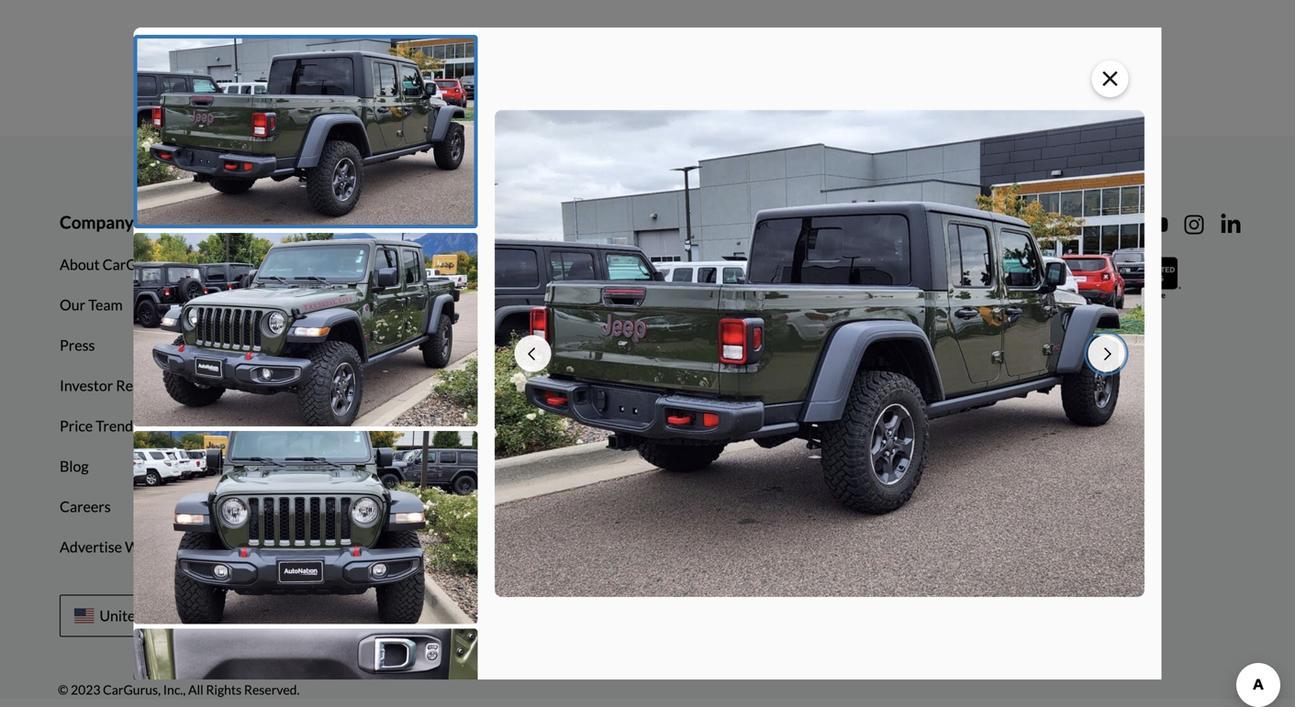 Task type: locate. For each thing, give the bounding box(es) containing it.
dealer for dealer resources
[[309, 256, 352, 274]]

2 terms from the top
[[508, 256, 547, 274]]

1 horizontal spatial my
[[640, 377, 661, 395]]

dealer resources link
[[295, 245, 436, 285]]

my up do
[[508, 337, 529, 354]]

rights
[[582, 337, 623, 354], [206, 682, 242, 698]]

trends
[[96, 417, 140, 435]]

0 vertical spatial rights
[[582, 337, 623, 354]]

view vehicle photo 4 image
[[134, 233, 478, 427]]

my right share
[[640, 377, 661, 395]]

blog link
[[46, 447, 102, 487]]

my privacy rights
[[508, 337, 623, 354]]

1 horizontal spatial rights
[[582, 337, 623, 354]]

cargurus
[[102, 256, 165, 274], [160, 538, 223, 556]]

rights up or
[[582, 337, 623, 354]]

help
[[885, 212, 922, 233], [885, 256, 916, 274]]

2 dealer from the top
[[309, 296, 352, 314]]

ads
[[606, 417, 631, 435]]

©
[[58, 682, 68, 698]]

help up "contact" in the top right of the page
[[885, 256, 916, 274]]

or
[[583, 377, 597, 395]]

my
[[508, 337, 529, 354], [640, 377, 661, 395]]

advertise with cargurus
[[60, 538, 223, 556]]

our
[[60, 296, 85, 314]]

terms of use link
[[494, 245, 604, 285]]

inc.,
[[163, 682, 186, 698]]

terms for terms of use
[[508, 256, 547, 274]]

privacy policy
[[508, 296, 597, 314]]

0 horizontal spatial my
[[508, 337, 529, 354]]

privacy inside my privacy rights link
[[531, 337, 579, 354]]

privacy policy link
[[494, 285, 611, 326]]

0 horizontal spatial rights
[[206, 682, 242, 698]]

(en)
[[189, 607, 218, 625]]

© 2023 cargurus, inc., all rights reserved.
[[58, 682, 300, 698]]

dealer signup link
[[295, 285, 412, 326]]

2 help from the top
[[885, 256, 916, 274]]

dealer left signup
[[309, 296, 352, 314]]

personal
[[664, 377, 720, 395]]

reserved.
[[244, 682, 300, 698]]

privacy
[[508, 296, 556, 314], [531, 337, 579, 354]]

1 terms from the top
[[508, 212, 555, 233]]

careers
[[60, 498, 111, 516]]

security
[[508, 458, 561, 476]]

use
[[566, 256, 590, 274]]

1 help from the top
[[885, 212, 922, 233]]

1 vertical spatial terms
[[508, 256, 547, 274]]

terms of use
[[508, 256, 590, 274]]

1 vertical spatial privacy
[[531, 337, 579, 354]]

1 dealer from the top
[[309, 256, 352, 274]]

us
[[940, 296, 957, 314]]

next image image
[[1104, 347, 1112, 361]]

price trends
[[60, 417, 140, 435]]

close image
[[1103, 67, 1117, 91]]

1 vertical spatial dealer
[[309, 296, 352, 314]]

help up help "link"
[[885, 212, 922, 233]]

privacy down 'privacy policy' link
[[531, 337, 579, 354]]

do not sell or share my personal information
[[508, 377, 800, 395]]

rights right all
[[206, 682, 242, 698]]

0 vertical spatial dealer
[[309, 256, 352, 274]]

interest-based ads link
[[494, 406, 644, 447]]

privacy down terms of use link at the left top of page
[[508, 296, 556, 314]]

team
[[88, 296, 123, 314]]

2023
[[71, 682, 100, 698]]

1 vertical spatial help
[[885, 256, 916, 274]]

contact us link
[[872, 285, 971, 326]]

sell
[[557, 377, 580, 395]]

based
[[564, 417, 603, 435]]

vehicle full photo image
[[495, 110, 1144, 597]]

terms up terms of use
[[508, 212, 555, 233]]

do not sell or share my personal information link
[[494, 366, 813, 406]]

dealer down for
[[309, 256, 352, 274]]

advertise with cargurus link
[[46, 527, 237, 568]]

interest-based ads
[[508, 417, 631, 435]]

signup
[[355, 296, 399, 314]]

1 vertical spatial my
[[640, 377, 661, 395]]

blog
[[60, 458, 89, 476]]

for dealers
[[309, 212, 399, 233]]

dealer
[[309, 256, 352, 274], [309, 296, 352, 314]]

0 vertical spatial privacy
[[508, 296, 556, 314]]

help link
[[872, 245, 930, 285]]

about cargurus link
[[46, 245, 179, 285]]

dealer signup
[[309, 296, 399, 314]]

terms
[[508, 212, 555, 233], [508, 256, 547, 274]]

cargurus right with
[[160, 538, 223, 556]]

share
[[600, 377, 637, 395]]

advertise
[[60, 538, 122, 556]]

previous image image
[[528, 347, 535, 361]]

our team link
[[46, 285, 136, 326]]

0 vertical spatial help
[[885, 212, 922, 233]]

cargurus up team
[[102, 256, 165, 274]]

terms left the of
[[508, 256, 547, 274]]

0 vertical spatial terms
[[508, 212, 555, 233]]



Task type: vqa. For each thing, say whether or not it's contained in the screenshot.
Help
yes



Task type: describe. For each thing, give the bounding box(es) containing it.
dealer resources
[[309, 256, 422, 274]]

united
[[99, 607, 143, 625]]

click for the bbb business review of this auto listing service in cambridge ma image
[[1095, 255, 1183, 301]]

dealers
[[338, 212, 399, 233]]

security link
[[494, 447, 575, 487]]

terms for terms
[[508, 212, 555, 233]]

of
[[550, 256, 563, 274]]

resources
[[355, 256, 422, 274]]

for
[[309, 212, 335, 233]]

policy
[[558, 296, 597, 314]]

contact us
[[885, 296, 957, 314]]

dealer for dealer signup
[[309, 296, 352, 314]]

0 vertical spatial my
[[508, 337, 529, 354]]

with
[[125, 538, 157, 556]]

privacy inside 'privacy policy' link
[[508, 296, 556, 314]]

price trends link
[[46, 406, 153, 447]]

us image
[[74, 609, 94, 624]]

contact
[[885, 296, 937, 314]]

price
[[60, 417, 93, 435]]

investor relations
[[60, 377, 176, 395]]

investor relations link
[[46, 366, 190, 406]]

interest-
[[508, 417, 564, 435]]

company
[[60, 212, 134, 233]]

united states (en)
[[99, 607, 218, 625]]

about
[[60, 256, 100, 274]]

press link
[[46, 326, 109, 366]]

1 vertical spatial rights
[[206, 682, 242, 698]]

view vehicle photo 5 image
[[134, 431, 478, 625]]

help inside "link"
[[885, 256, 916, 274]]

view vehicle photo 3 image
[[134, 35, 478, 228]]

information
[[723, 377, 800, 395]]

do
[[508, 377, 527, 395]]

0 vertical spatial cargurus
[[102, 256, 165, 274]]

investor
[[60, 377, 113, 395]]

our team
[[60, 296, 123, 314]]

1 vertical spatial cargurus
[[160, 538, 223, 556]]

cargurus,
[[103, 682, 161, 698]]

about cargurus
[[60, 256, 165, 274]]

not
[[530, 377, 554, 395]]

careers link
[[46, 487, 125, 527]]

all
[[188, 682, 203, 698]]

press
[[60, 337, 95, 354]]

states
[[146, 607, 187, 625]]

relations
[[116, 377, 176, 395]]

my privacy rights link
[[494, 326, 637, 366]]



